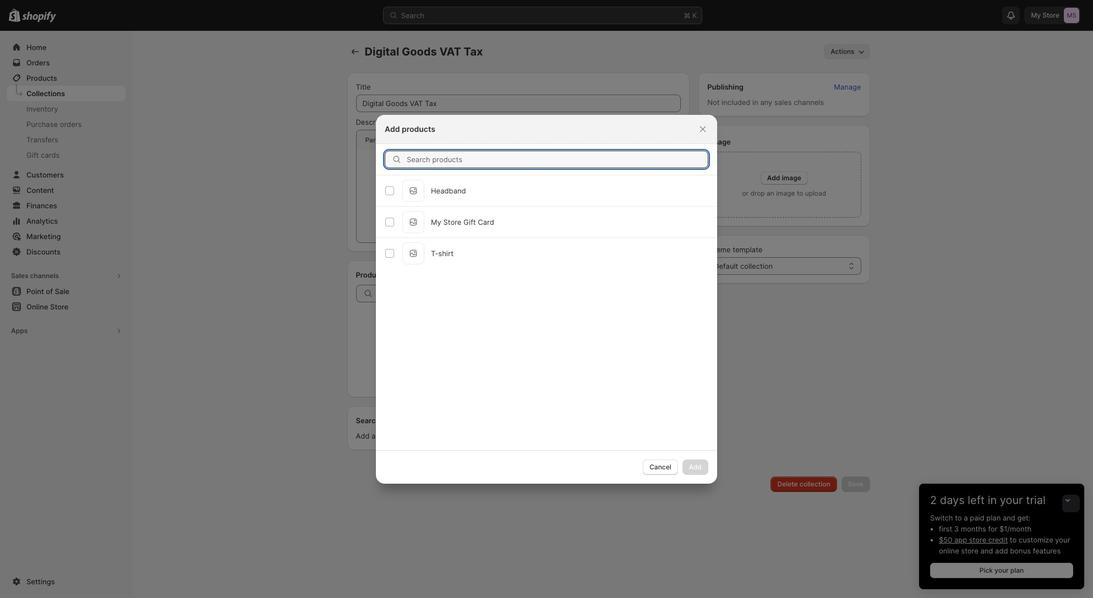 Task type: describe. For each thing, give the bounding box(es) containing it.
features
[[1033, 547, 1061, 556]]

your inside "to customize your online store and add bonus features"
[[1055, 536, 1070, 545]]

goods
[[402, 45, 437, 58]]

Search products text field
[[407, 151, 708, 168]]

$1/month
[[1000, 525, 1032, 534]]

credit
[[988, 536, 1008, 545]]

purchase
[[26, 120, 58, 129]]

drop
[[750, 189, 765, 198]]

how
[[440, 432, 455, 441]]

0 horizontal spatial products
[[26, 74, 57, 83]]

add for add products
[[385, 124, 400, 133]]

shopify image
[[22, 11, 56, 22]]

collections
[[26, 89, 65, 98]]

2 horizontal spatial a
[[964, 514, 968, 523]]

1 vertical spatial image
[[776, 189, 795, 198]]

digital
[[365, 45, 399, 58]]

t-shirt
[[431, 249, 454, 258]]

headband
[[431, 186, 466, 195]]

settings
[[26, 578, 55, 587]]

collection for delete collection
[[800, 481, 830, 489]]

default collection
[[714, 262, 773, 271]]

orders
[[60, 120, 82, 129]]

delete
[[777, 481, 798, 489]]

theme
[[707, 245, 731, 254]]

your inside pick your plan link
[[995, 567, 1009, 575]]

1 horizontal spatial engine
[[591, 432, 614, 441]]

upload
[[805, 189, 826, 198]]

included
[[722, 98, 750, 107]]

switch
[[930, 514, 953, 523]]

$50
[[939, 536, 952, 545]]

title
[[356, 83, 371, 91]]

add products dialog
[[0, 115, 1093, 484]]

transfers
[[26, 135, 58, 144]]

channels inside button
[[30, 272, 59, 280]]

left
[[968, 494, 985, 507]]

0 vertical spatial engine
[[382, 417, 405, 425]]

theme template
[[707, 245, 763, 254]]

3
[[954, 525, 959, 534]]

my store gift card
[[431, 218, 494, 226]]

card
[[478, 218, 494, 226]]

tax
[[464, 45, 483, 58]]

not included in any sales channels
[[707, 98, 824, 107]]

discounts
[[26, 248, 61, 256]]

$50 app store credit link
[[939, 536, 1008, 545]]

pick your plan
[[980, 567, 1024, 575]]

⌘ k
[[684, 11, 697, 20]]

purchase orders link
[[7, 117, 125, 132]]

0 vertical spatial channels
[[794, 98, 824, 107]]

settings link
[[7, 575, 125, 590]]

days
[[940, 494, 965, 507]]

first 3 months for $1/month
[[939, 525, 1032, 534]]

to left see
[[417, 432, 424, 441]]

description
[[378, 432, 415, 441]]

add image
[[767, 174, 801, 182]]

for
[[988, 525, 998, 534]]

publishing
[[707, 83, 744, 91]]

this
[[457, 432, 469, 441]]

to left the upload
[[797, 189, 803, 198]]

to inside "to customize your online store and add bonus features"
[[1010, 536, 1017, 545]]

store inside "to customize your online store and add bonus features"
[[961, 547, 979, 556]]

apps
[[11, 327, 28, 335]]

store
[[443, 218, 461, 226]]

purchase orders
[[26, 120, 82, 129]]

paid
[[970, 514, 985, 523]]

description
[[356, 118, 394, 127]]

appear
[[527, 432, 550, 441]]

months
[[961, 525, 986, 534]]

and for plan
[[1003, 514, 1015, 523]]

home link
[[7, 40, 125, 55]]

k
[[692, 11, 697, 20]]

pick your plan link
[[930, 564, 1073, 579]]

any
[[760, 98, 772, 107]]

collection for default collection
[[740, 262, 773, 271]]

get:
[[1017, 514, 1031, 523]]

bonus
[[1010, 547, 1031, 556]]

delete collection
[[777, 481, 830, 489]]

delete collection button
[[771, 477, 837, 493]]

2 days left in your trial button
[[919, 484, 1084, 507]]

search engine listing
[[356, 417, 428, 425]]

digital goods vat tax
[[365, 45, 483, 58]]

discounts link
[[7, 244, 125, 260]]

sales channels button
[[7, 269, 125, 284]]

0 vertical spatial in
[[752, 98, 758, 107]]

image
[[710, 138, 731, 146]]

or
[[742, 189, 749, 198]]

sales channels
[[11, 272, 59, 280]]

online
[[939, 547, 959, 556]]

inventory link
[[7, 101, 125, 117]]

transfers link
[[7, 132, 125, 148]]

to customize your online store and add bonus features
[[939, 536, 1070, 556]]

products link
[[7, 70, 125, 86]]



Task type: locate. For each thing, give the bounding box(es) containing it.
1 horizontal spatial add
[[385, 124, 400, 133]]

apps button
[[7, 324, 125, 339]]

1 vertical spatial your
[[1055, 536, 1070, 545]]

cancel
[[649, 463, 671, 471]]

vat
[[439, 45, 461, 58]]

add a description to see how this collection might appear in a search engine listing
[[356, 432, 636, 441]]

2 days left in your trial element
[[919, 513, 1084, 590]]

to down "$1/month"
[[1010, 536, 1017, 545]]

plan inside pick your plan link
[[1010, 567, 1024, 575]]

1 vertical spatial channels
[[30, 272, 59, 280]]

2 vertical spatial in
[[988, 494, 997, 507]]

cancel button
[[643, 460, 678, 475]]

1 horizontal spatial search
[[401, 11, 425, 20]]

plan up for
[[987, 514, 1001, 523]]

2 days left in your trial
[[930, 494, 1046, 507]]

collections link
[[7, 86, 125, 101]]

search
[[566, 432, 589, 441]]

image
[[782, 174, 801, 182], [776, 189, 795, 198]]

channels down discounts
[[30, 272, 59, 280]]

trial
[[1026, 494, 1046, 507]]

1 horizontal spatial plan
[[1010, 567, 1024, 575]]

not
[[707, 98, 720, 107]]

0 horizontal spatial collection
[[471, 432, 504, 441]]

⌘
[[684, 11, 690, 20]]

1 vertical spatial plan
[[1010, 567, 1024, 575]]

1 horizontal spatial collection
[[740, 262, 773, 271]]

collection right delete on the right
[[800, 481, 830, 489]]

search up description
[[356, 417, 380, 425]]

sales
[[774, 98, 792, 107]]

t-
[[431, 249, 438, 258]]

inventory
[[26, 105, 58, 113]]

collection right this
[[471, 432, 504, 441]]

listing up see
[[407, 417, 428, 425]]

1 horizontal spatial a
[[560, 432, 564, 441]]

in left any at top
[[752, 98, 758, 107]]

1 vertical spatial and
[[981, 547, 993, 556]]

2 vertical spatial add
[[356, 432, 370, 441]]

and up "$1/month"
[[1003, 514, 1015, 523]]

add up the an
[[767, 174, 780, 182]]

to
[[797, 189, 803, 198], [417, 432, 424, 441], [955, 514, 962, 523], [1010, 536, 1017, 545]]

0 vertical spatial image
[[782, 174, 801, 182]]

1 horizontal spatial and
[[1003, 514, 1015, 523]]

0 horizontal spatial channels
[[30, 272, 59, 280]]

0 horizontal spatial listing
[[407, 417, 428, 425]]

switch to a paid plan and get:
[[930, 514, 1031, 523]]

gift inside add products dialog
[[463, 218, 476, 226]]

0 vertical spatial plan
[[987, 514, 1001, 523]]

1 vertical spatial add
[[767, 174, 780, 182]]

store down $50 app store credit
[[961, 547, 979, 556]]

collection down template
[[740, 262, 773, 271]]

add left products on the top left of page
[[385, 124, 400, 133]]

1 horizontal spatial listing
[[616, 432, 636, 441]]

image right the an
[[776, 189, 795, 198]]

in right appear
[[552, 432, 558, 441]]

store down months
[[969, 536, 986, 545]]

1 horizontal spatial channels
[[794, 98, 824, 107]]

0 vertical spatial search
[[401, 11, 425, 20]]

pick
[[980, 567, 993, 575]]

template
[[733, 245, 763, 254]]

and inside "to customize your online store and add bonus features"
[[981, 547, 993, 556]]

shirt
[[438, 249, 454, 258]]

1 horizontal spatial products
[[356, 271, 387, 280]]

manage button
[[827, 79, 868, 95]]

2 horizontal spatial add
[[767, 174, 780, 182]]

1 horizontal spatial gift
[[463, 218, 476, 226]]

1 vertical spatial listing
[[616, 432, 636, 441]]

0 vertical spatial collection
[[740, 262, 773, 271]]

image up the or drop an image to upload
[[782, 174, 801, 182]]

1 vertical spatial collection
[[471, 432, 504, 441]]

search
[[401, 11, 425, 20], [356, 417, 380, 425]]

in right left
[[988, 494, 997, 507]]

a left paid
[[964, 514, 968, 523]]

to up 3
[[955, 514, 962, 523]]

home
[[26, 43, 47, 52]]

see
[[426, 432, 438, 441]]

your inside 2 days left in your trial dropdown button
[[1000, 494, 1023, 507]]

gift left cards
[[26, 151, 39, 160]]

an
[[767, 189, 774, 198]]

a left search
[[560, 432, 564, 441]]

manage
[[834, 83, 861, 91]]

plan down bonus
[[1010, 567, 1024, 575]]

0 vertical spatial products
[[26, 74, 57, 83]]

0 horizontal spatial a
[[372, 432, 376, 441]]

your
[[1000, 494, 1023, 507], [1055, 536, 1070, 545], [995, 567, 1009, 575]]

0 horizontal spatial search
[[356, 417, 380, 425]]

2 vertical spatial your
[[995, 567, 1009, 575]]

1 vertical spatial store
[[961, 547, 979, 556]]

channels right sales at the top right
[[794, 98, 824, 107]]

your up features
[[1055, 536, 1070, 545]]

1 vertical spatial engine
[[591, 432, 614, 441]]

customize
[[1019, 536, 1053, 545]]

2 horizontal spatial in
[[988, 494, 997, 507]]

2 vertical spatial collection
[[800, 481, 830, 489]]

0 vertical spatial and
[[1003, 514, 1015, 523]]

collection
[[740, 262, 773, 271], [471, 432, 504, 441], [800, 481, 830, 489]]

add down 'search engine listing'
[[356, 432, 370, 441]]

0 horizontal spatial gift
[[26, 151, 39, 160]]

1 vertical spatial gift
[[463, 218, 476, 226]]

0 vertical spatial add
[[385, 124, 400, 133]]

might
[[506, 432, 525, 441]]

2 horizontal spatial collection
[[800, 481, 830, 489]]

first
[[939, 525, 952, 534]]

search for search engine listing
[[356, 417, 380, 425]]

1 horizontal spatial in
[[752, 98, 758, 107]]

0 horizontal spatial in
[[552, 432, 558, 441]]

gift cards link
[[7, 148, 125, 163]]

listing
[[407, 417, 428, 425], [616, 432, 636, 441]]

0 vertical spatial gift
[[26, 151, 39, 160]]

your up get:
[[1000, 494, 1023, 507]]

0 vertical spatial store
[[969, 536, 986, 545]]

gift cards
[[26, 151, 60, 160]]

add for add image
[[767, 174, 780, 182]]

add for add a description to see how this collection might appear in a search engine listing
[[356, 432, 370, 441]]

add inside add products dialog
[[385, 124, 400, 133]]

0 vertical spatial your
[[1000, 494, 1023, 507]]

plan
[[987, 514, 1001, 523], [1010, 567, 1024, 575]]

a left description
[[372, 432, 376, 441]]

gift left the card
[[463, 218, 476, 226]]

search for search
[[401, 11, 425, 20]]

app
[[954, 536, 967, 545]]

listing right search
[[616, 432, 636, 441]]

engine right search
[[591, 432, 614, 441]]

2
[[930, 494, 937, 507]]

1 vertical spatial products
[[356, 271, 387, 280]]

0 horizontal spatial and
[[981, 547, 993, 556]]

channels
[[794, 98, 824, 107], [30, 272, 59, 280]]

search up goods
[[401, 11, 425, 20]]

0 horizontal spatial engine
[[382, 417, 405, 425]]

default
[[714, 262, 738, 271]]

add
[[385, 124, 400, 133], [767, 174, 780, 182], [356, 432, 370, 441]]

your right pick
[[995, 567, 1009, 575]]

products
[[402, 124, 435, 133]]

a
[[372, 432, 376, 441], [560, 432, 564, 441], [964, 514, 968, 523]]

0 horizontal spatial plan
[[987, 514, 1001, 523]]

cards
[[41, 151, 60, 160]]

0 horizontal spatial add
[[356, 432, 370, 441]]

1 vertical spatial in
[[552, 432, 558, 441]]

products
[[26, 74, 57, 83], [356, 271, 387, 280]]

in inside dropdown button
[[988, 494, 997, 507]]

collection inside button
[[800, 481, 830, 489]]

or drop an image to upload
[[742, 189, 826, 198]]

add products
[[385, 124, 435, 133]]

sales
[[11, 272, 28, 280]]

engine up description
[[382, 417, 405, 425]]

my
[[431, 218, 441, 226]]

1 vertical spatial search
[[356, 417, 380, 425]]

and for store
[[981, 547, 993, 556]]

0 vertical spatial listing
[[407, 417, 428, 425]]

$50 app store credit
[[939, 536, 1008, 545]]

and left add
[[981, 547, 993, 556]]

add
[[995, 547, 1008, 556]]



Task type: vqa. For each thing, say whether or not it's contained in the screenshot.
text box on the top
no



